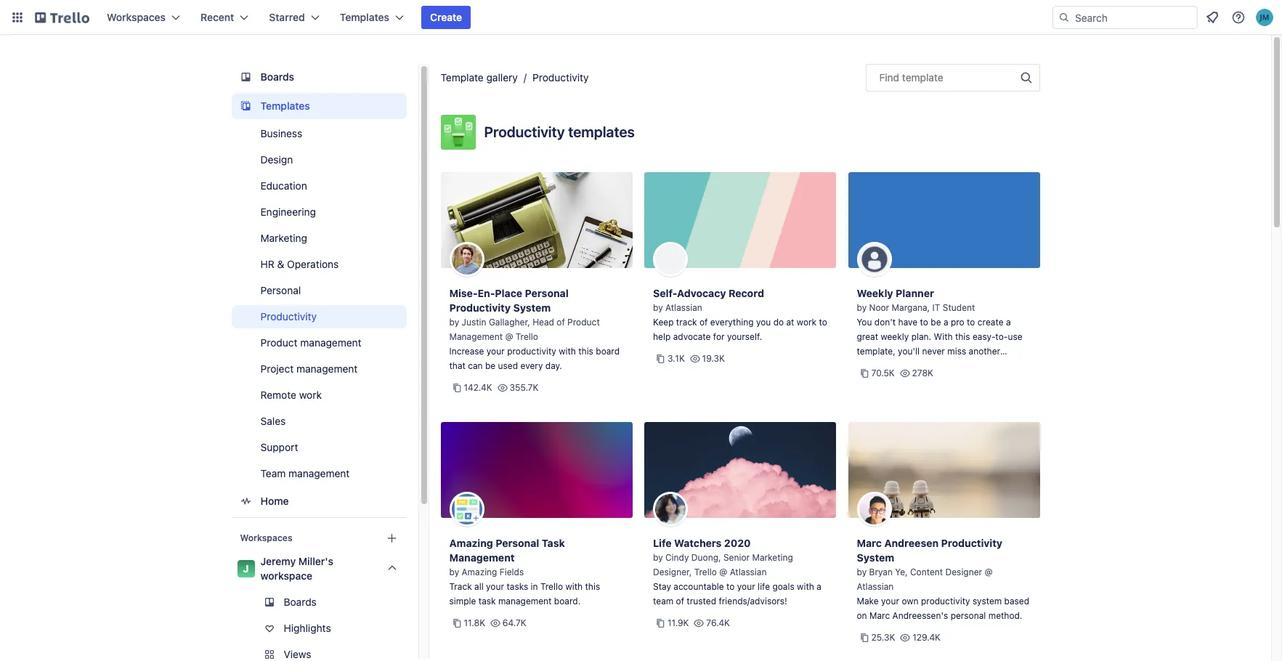Task type: vqa. For each thing, say whether or not it's contained in the screenshot.
2020
yes



Task type: locate. For each thing, give the bounding box(es) containing it.
marc andreesen productivity system by bryan ye, content designer @ atlassian make your own productivity system based on marc andreessen's personal method.
[[857, 537, 1029, 621]]

jeremy miller's workspace
[[260, 555, 333, 582]]

64.7k
[[503, 618, 526, 628]]

you'll
[[898, 346, 920, 357]]

management down "tasks"
[[498, 596, 552, 607]]

be inside weekly planner by noor margana, it student you don't have to be a pro to create a great weekly plan. with this easy-to-use template, you'll never miss another deadline again!
[[931, 317, 941, 328]]

management for project management
[[296, 363, 358, 375]]

1 vertical spatial this
[[578, 346, 593, 357]]

noor
[[869, 302, 889, 313]]

have
[[898, 317, 918, 328]]

mise-
[[449, 287, 478, 299]]

again!
[[894, 360, 919, 371]]

team
[[653, 596, 674, 607]]

1 horizontal spatial productivity link
[[533, 71, 589, 84]]

gallagher,
[[489, 317, 530, 328]]

marketing inside life watchers 2020 by cindy duong, senior marketing designer, trello @ atlassian stay accountable to your life goals with a team of trusted friends/advisors!
[[752, 552, 793, 563]]

product
[[567, 317, 600, 328], [260, 336, 298, 349]]

this down pro
[[955, 331, 970, 342]]

@ inside mise-en-place personal productivity system by justin gallagher, head of product management @ trello increase your productivity with this board that can be used every day.
[[505, 331, 513, 342]]

templates link
[[231, 93, 406, 119]]

management up all
[[449, 551, 515, 564]]

productivity up personal
[[921, 596, 970, 607]]

marc right the on
[[870, 610, 890, 621]]

2 boards link from the top
[[231, 591, 406, 614]]

1 management from the top
[[449, 331, 503, 342]]

amazing up all
[[462, 567, 497, 578]]

2 horizontal spatial of
[[700, 317, 708, 328]]

1 horizontal spatial @
[[719, 567, 727, 578]]

management inside "link"
[[296, 363, 358, 375]]

place
[[495, 287, 522, 299]]

@ right designer
[[985, 567, 993, 578]]

by left 'justin'
[[449, 317, 459, 328]]

of right team
[[676, 596, 684, 607]]

of
[[557, 317, 565, 328], [700, 317, 708, 328], [676, 596, 684, 607]]

highlights
[[284, 622, 331, 634]]

another
[[969, 346, 1000, 357]]

atlassian inside marc andreesen productivity system by bryan ye, content designer @ atlassian make your own productivity system based on marc andreessen's personal method.
[[857, 581, 894, 592]]

trello inside amazing personal task management by amazing fields track all your tasks in trello with this simple task management board.
[[540, 581, 563, 592]]

0 vertical spatial management
[[449, 331, 503, 342]]

create
[[430, 11, 462, 23]]

personal up fields
[[496, 537, 539, 549]]

every
[[521, 360, 543, 371]]

be down it at right
[[931, 317, 941, 328]]

with right goals
[[797, 581, 814, 592]]

1 vertical spatial boards
[[284, 596, 317, 608]]

atlassian down bryan
[[857, 581, 894, 592]]

en-
[[478, 287, 495, 299]]

0 vertical spatial workspaces
[[107, 11, 166, 23]]

trusted
[[687, 596, 716, 607]]

work inside self-advocacy record by atlassian keep track of everything you do at work to help advocate for yourself.
[[797, 317, 817, 328]]

marketing up &
[[260, 232, 307, 244]]

templates
[[568, 124, 635, 140]]

by left bryan
[[857, 567, 867, 578]]

by inside mise-en-place personal productivity system by justin gallagher, head of product management @ trello increase your productivity with this board that can be used every day.
[[449, 317, 459, 328]]

system inside mise-en-place personal productivity system by justin gallagher, head of product management @ trello increase your productivity with this board that can be used every day.
[[513, 301, 551, 314]]

0 vertical spatial this
[[955, 331, 970, 342]]

product up project
[[260, 336, 298, 349]]

justin
[[462, 317, 486, 328]]

workspaces
[[107, 11, 166, 23], [240, 533, 292, 543]]

bryan
[[869, 567, 893, 578]]

with inside life watchers 2020 by cindy duong, senior marketing designer, trello @ atlassian stay accountable to your life goals with a team of trusted friends/advisors!
[[797, 581, 814, 592]]

cindy duong, senior marketing designer, trello @ atlassian image
[[653, 492, 688, 527]]

@ inside life watchers 2020 by cindy duong, senior marketing designer, trello @ atlassian stay accountable to your life goals with a team of trusted friends/advisors!
[[719, 567, 727, 578]]

productivity link up product management link
[[231, 305, 406, 328]]

productivity up 'productivity templates' on the left
[[533, 71, 589, 84]]

a up the use
[[1006, 317, 1011, 328]]

home link
[[231, 488, 406, 514]]

your up used
[[487, 346, 505, 357]]

0 horizontal spatial workspaces
[[107, 11, 166, 23]]

system inside marc andreesen productivity system by bryan ye, content designer @ atlassian make your own productivity system based on marc andreessen's personal method.
[[857, 551, 895, 564]]

1 horizontal spatial workspaces
[[240, 533, 292, 543]]

by up you
[[857, 302, 867, 313]]

3.1k
[[668, 353, 685, 364]]

a left pro
[[944, 317, 948, 328]]

amazing down amazing fields icon
[[449, 537, 493, 549]]

1 horizontal spatial a
[[944, 317, 948, 328]]

by up track
[[449, 567, 459, 578]]

2 horizontal spatial @
[[985, 567, 993, 578]]

management down 'justin'
[[449, 331, 503, 342]]

it
[[932, 302, 940, 313]]

miller's
[[299, 555, 333, 567]]

do
[[773, 317, 784, 328]]

2 vertical spatial atlassian
[[857, 581, 894, 592]]

your inside marc andreesen productivity system by bryan ye, content designer @ atlassian make your own productivity system based on marc andreessen's personal method.
[[881, 596, 899, 607]]

based
[[1004, 596, 1029, 607]]

product inside mise-en-place personal productivity system by justin gallagher, head of product management @ trello increase your productivity with this board that can be used every day.
[[567, 317, 600, 328]]

to up plan.
[[920, 317, 928, 328]]

system up head at the left of the page
[[513, 301, 551, 314]]

boards link up highlights link at the bottom of page
[[231, 591, 406, 614]]

11.9k
[[668, 618, 689, 628]]

to up friends/advisors!
[[727, 581, 735, 592]]

of inside mise-en-place personal productivity system by justin gallagher, head of product management @ trello increase your productivity with this board that can be used every day.
[[557, 317, 565, 328]]

management inside mise-en-place personal productivity system by justin gallagher, head of product management @ trello increase your productivity with this board that can be used every day.
[[449, 331, 503, 342]]

personal inside mise-en-place personal productivity system by justin gallagher, head of product management @ trello increase your productivity with this board that can be used every day.
[[525, 287, 569, 299]]

1 vertical spatial product
[[260, 336, 298, 349]]

a
[[944, 317, 948, 328], [1006, 317, 1011, 328], [817, 581, 822, 592]]

gallery
[[486, 71, 518, 84]]

work down project management
[[299, 389, 322, 401]]

1 vertical spatial marketing
[[752, 552, 793, 563]]

back to home image
[[35, 6, 89, 29]]

personal
[[260, 284, 301, 296], [525, 287, 569, 299], [496, 537, 539, 549]]

1 vertical spatial work
[[299, 389, 322, 401]]

0 horizontal spatial system
[[513, 301, 551, 314]]

management down product management link
[[296, 363, 358, 375]]

be inside mise-en-place personal productivity system by justin gallagher, head of product management @ trello increase your productivity with this board that can be used every day.
[[485, 360, 496, 371]]

0 vertical spatial work
[[797, 317, 817, 328]]

productivity up product management
[[260, 310, 317, 323]]

1 horizontal spatial templates
[[340, 11, 389, 23]]

miss
[[948, 346, 966, 357]]

search image
[[1058, 12, 1070, 23]]

0 horizontal spatial of
[[557, 317, 565, 328]]

board
[[596, 346, 620, 357]]

0 horizontal spatial atlassian
[[665, 302, 702, 313]]

2 management from the top
[[449, 551, 515, 564]]

of inside life watchers 2020 by cindy duong, senior marketing designer, trello @ atlassian stay accountable to your life goals with a team of trusted friends/advisors!
[[676, 596, 684, 607]]

atlassian image
[[653, 242, 688, 277]]

0 vertical spatial atlassian
[[665, 302, 702, 313]]

trello down head at the left of the page
[[516, 331, 538, 342]]

margana,
[[892, 302, 930, 313]]

create a workspace image
[[383, 530, 401, 547]]

@ down senior
[[719, 567, 727, 578]]

&
[[277, 258, 284, 270]]

0 vertical spatial productivity
[[507, 346, 556, 357]]

0 horizontal spatial trello
[[516, 331, 538, 342]]

business
[[260, 127, 302, 139]]

with
[[559, 346, 576, 357], [566, 581, 583, 592], [797, 581, 814, 592]]

with up board.
[[566, 581, 583, 592]]

management inside amazing personal task management by amazing fields track all your tasks in trello with this simple task management board.
[[449, 551, 515, 564]]

work right at
[[797, 317, 817, 328]]

your right all
[[486, 581, 504, 592]]

productivity link
[[533, 71, 589, 84], [231, 305, 406, 328]]

2 horizontal spatial atlassian
[[857, 581, 894, 592]]

0 vertical spatial boards link
[[231, 64, 406, 90]]

this right in
[[585, 581, 600, 592]]

by up keep
[[653, 302, 663, 313]]

trello inside life watchers 2020 by cindy duong, senior marketing designer, trello @ atlassian stay accountable to your life goals with a team of trusted friends/advisors!
[[694, 567, 717, 578]]

friends/advisors!
[[719, 596, 787, 607]]

product up board
[[567, 317, 600, 328]]

content
[[910, 567, 943, 578]]

trello down duong, at the bottom of the page
[[694, 567, 717, 578]]

0 horizontal spatial be
[[485, 360, 496, 371]]

0 horizontal spatial a
[[817, 581, 822, 592]]

1 vertical spatial productivity
[[921, 596, 970, 607]]

your up friends/advisors!
[[737, 581, 755, 592]]

of right track
[[700, 317, 708, 328]]

marc up bryan
[[857, 537, 882, 549]]

1 horizontal spatial system
[[857, 551, 895, 564]]

life
[[758, 581, 770, 592]]

in
[[531, 581, 538, 592]]

home image
[[237, 493, 255, 510]]

workspace
[[260, 570, 312, 582]]

@ inside marc andreesen productivity system by bryan ye, content designer @ atlassian make your own productivity system based on marc andreessen's personal method.
[[985, 567, 993, 578]]

0 horizontal spatial @
[[505, 331, 513, 342]]

a right goals
[[817, 581, 822, 592]]

0 vertical spatial system
[[513, 301, 551, 314]]

0 horizontal spatial templates
[[260, 100, 310, 112]]

1 horizontal spatial of
[[676, 596, 684, 607]]

1 vertical spatial be
[[485, 360, 496, 371]]

views
[[284, 648, 311, 660]]

boards up highlights
[[284, 596, 317, 608]]

1 horizontal spatial trello
[[540, 581, 563, 592]]

0 vertical spatial trello
[[516, 331, 538, 342]]

1 vertical spatial trello
[[694, 567, 717, 578]]

0 horizontal spatial work
[[299, 389, 322, 401]]

to right at
[[819, 317, 827, 328]]

1 vertical spatial atlassian
[[730, 567, 767, 578]]

by down the life
[[653, 552, 663, 563]]

be right can
[[485, 360, 496, 371]]

with
[[934, 331, 953, 342]]

design
[[260, 153, 293, 166]]

atlassian up track
[[665, 302, 702, 313]]

atlassian down senior
[[730, 567, 767, 578]]

0 vertical spatial marketing
[[260, 232, 307, 244]]

with up day.
[[559, 346, 576, 357]]

0 vertical spatial amazing
[[449, 537, 493, 549]]

this left board
[[578, 346, 593, 357]]

boards for views
[[284, 596, 317, 608]]

templates button
[[331, 6, 413, 29]]

hr & operations link
[[231, 253, 406, 276]]

your inside amazing personal task management by amazing fields track all your tasks in trello with this simple task management board.
[[486, 581, 504, 592]]

system
[[973, 596, 1002, 607]]

management
[[449, 331, 503, 342], [449, 551, 515, 564]]

personal up head at the left of the page
[[525, 287, 569, 299]]

templates
[[340, 11, 389, 23], [260, 100, 310, 112]]

productivity up every
[[507, 346, 556, 357]]

to-
[[996, 331, 1008, 342]]

productivity up designer
[[941, 537, 1003, 549]]

by inside self-advocacy record by atlassian keep track of everything you do at work to help advocate for yourself.
[[653, 302, 663, 313]]

templates up business
[[260, 100, 310, 112]]

switch to… image
[[10, 10, 25, 25]]

0 horizontal spatial marketing
[[260, 232, 307, 244]]

this inside amazing personal task management by amazing fields track all your tasks in trello with this simple task management board.
[[585, 581, 600, 592]]

productivity down gallery
[[484, 124, 565, 140]]

1 horizontal spatial product
[[567, 317, 600, 328]]

templates inside popup button
[[340, 11, 389, 23]]

atlassian inside self-advocacy record by atlassian keep track of everything you do at work to help advocate for yourself.
[[665, 302, 702, 313]]

1 vertical spatial management
[[449, 551, 515, 564]]

recent button
[[192, 6, 257, 29]]

productivity templates
[[484, 124, 635, 140]]

2 vertical spatial this
[[585, 581, 600, 592]]

marketing up life
[[752, 552, 793, 563]]

0 vertical spatial product
[[567, 317, 600, 328]]

1 horizontal spatial productivity
[[921, 596, 970, 607]]

find
[[879, 71, 899, 84]]

Find template field
[[866, 64, 1040, 92]]

your left own
[[881, 596, 899, 607]]

1 vertical spatial workspaces
[[240, 533, 292, 543]]

personal down &
[[260, 284, 301, 296]]

0 horizontal spatial productivity link
[[231, 305, 406, 328]]

to inside self-advocacy record by atlassian keep track of everything you do at work to help advocate for yourself.
[[819, 317, 827, 328]]

productivity inside mise-en-place personal productivity system by justin gallagher, head of product management @ trello increase your productivity with this board that can be used every day.
[[449, 301, 511, 314]]

management for team management
[[288, 467, 350, 479]]

management down support link
[[288, 467, 350, 479]]

0 vertical spatial templates
[[340, 11, 389, 23]]

system up bryan
[[857, 551, 895, 564]]

weekly
[[881, 331, 909, 342]]

keep
[[653, 317, 674, 328]]

by
[[653, 302, 663, 313], [857, 302, 867, 313], [449, 317, 459, 328], [653, 552, 663, 563], [449, 567, 459, 578], [857, 567, 867, 578]]

1 horizontal spatial be
[[931, 317, 941, 328]]

boards link for views
[[231, 591, 406, 614]]

support
[[260, 441, 298, 453]]

with inside mise-en-place personal productivity system by justin gallagher, head of product management @ trello increase your productivity with this board that can be used every day.
[[559, 346, 576, 357]]

all
[[474, 581, 484, 592]]

this inside weekly planner by noor margana, it student you don't have to be a pro to create a great weekly plan. with this easy-to-use template, you'll never miss another deadline again!
[[955, 331, 970, 342]]

0 vertical spatial be
[[931, 317, 941, 328]]

2 horizontal spatial trello
[[694, 567, 717, 578]]

amazing fields image
[[449, 492, 484, 527]]

2 vertical spatial trello
[[540, 581, 563, 592]]

1 horizontal spatial atlassian
[[730, 567, 767, 578]]

0 horizontal spatial productivity
[[507, 346, 556, 357]]

help
[[653, 331, 671, 342]]

highlights link
[[231, 617, 406, 640]]

templates right starred dropdown button
[[340, 11, 389, 23]]

by inside weekly planner by noor margana, it student you don't have to be a pro to create a great weekly plan. with this easy-to-use template, you'll never miss another deadline again!
[[857, 302, 867, 313]]

1 vertical spatial templates
[[260, 100, 310, 112]]

boards right board icon
[[260, 70, 294, 83]]

trello inside mise-en-place personal productivity system by justin gallagher, head of product management @ trello increase your productivity with this board that can be used every day.
[[516, 331, 538, 342]]

355.7k
[[510, 382, 539, 393]]

0 vertical spatial boards
[[260, 70, 294, 83]]

1 boards link from the top
[[231, 64, 406, 90]]

trello right in
[[540, 581, 563, 592]]

of right head at the left of the page
[[557, 317, 565, 328]]

noor margana, it student image
[[857, 242, 892, 277]]

productivity up 'justin'
[[449, 301, 511, 314]]

@ down gallagher,
[[505, 331, 513, 342]]

productivity link up 'productivity templates' on the left
[[533, 71, 589, 84]]

1 vertical spatial system
[[857, 551, 895, 564]]

0 horizontal spatial product
[[260, 336, 298, 349]]

management up project management "link"
[[300, 336, 362, 349]]

0 vertical spatial marc
[[857, 537, 882, 549]]

1 vertical spatial boards link
[[231, 591, 406, 614]]

1 horizontal spatial work
[[797, 317, 817, 328]]

track
[[676, 317, 697, 328]]

template gallery link
[[441, 71, 518, 84]]

0 notifications image
[[1204, 9, 1221, 26]]

open information menu image
[[1231, 10, 1246, 25]]

1 horizontal spatial marketing
[[752, 552, 793, 563]]

boards link up templates link
[[231, 64, 406, 90]]

don't
[[875, 317, 896, 328]]



Task type: describe. For each thing, give the bounding box(es) containing it.
project management link
[[231, 357, 406, 381]]

sales link
[[231, 410, 406, 433]]

head
[[533, 317, 554, 328]]

advocate
[[673, 331, 711, 342]]

personal inside amazing personal task management by amazing fields track all your tasks in trello with this simple task management board.
[[496, 537, 539, 549]]

your inside mise-en-place personal productivity system by justin gallagher, head of product management @ trello increase your productivity with this board that can be used every day.
[[487, 346, 505, 357]]

bryan ye, content designer @ atlassian image
[[857, 492, 892, 527]]

senior
[[724, 552, 750, 563]]

deadline
[[857, 360, 892, 371]]

that
[[449, 360, 466, 371]]

andreessen's
[[893, 610, 948, 621]]

template board image
[[237, 97, 255, 115]]

1 vertical spatial amazing
[[462, 567, 497, 578]]

life watchers 2020 by cindy duong, senior marketing designer, trello @ atlassian stay accountable to your life goals with a team of trusted friends/advisors!
[[653, 537, 822, 607]]

make
[[857, 596, 879, 607]]

fields
[[500, 567, 524, 578]]

stay
[[653, 581, 671, 592]]

productivity inside marc andreesen productivity system by bryan ye, content designer @ atlassian make your own productivity system based on marc andreessen's personal method.
[[921, 596, 970, 607]]

designer
[[946, 567, 982, 578]]

primary element
[[0, 0, 1282, 35]]

find template
[[879, 71, 943, 84]]

by inside life watchers 2020 by cindy duong, senior marketing designer, trello @ atlassian stay accountable to your life goals with a team of trusted friends/advisors!
[[653, 552, 663, 563]]

education link
[[231, 174, 406, 198]]

easy-
[[973, 331, 996, 342]]

plan.
[[911, 331, 931, 342]]

management inside amazing personal task management by amazing fields track all your tasks in trello with this simple task management board.
[[498, 596, 552, 607]]

amazing personal task management by amazing fields track all your tasks in trello with this simple task management board.
[[449, 537, 600, 607]]

product management
[[260, 336, 362, 349]]

atlassian inside life watchers 2020 by cindy duong, senior marketing designer, trello @ atlassian stay accountable to your life goals with a team of trusted friends/advisors!
[[730, 567, 767, 578]]

to right pro
[[967, 317, 975, 328]]

cindy
[[665, 552, 689, 563]]

19.3k
[[702, 353, 725, 364]]

with for mise-en-place personal productivity system
[[559, 346, 576, 357]]

team management link
[[231, 462, 406, 485]]

used
[[498, 360, 518, 371]]

with inside amazing personal task management by amazing fields track all your tasks in trello with this simple task management board.
[[566, 581, 583, 592]]

hr
[[260, 258, 274, 270]]

boards for home
[[260, 70, 294, 83]]

self-
[[653, 287, 677, 299]]

a inside life watchers 2020 by cindy duong, senior marketing designer, trello @ atlassian stay accountable to your life goals with a team of trusted friends/advisors!
[[817, 581, 822, 592]]

home
[[260, 495, 289, 507]]

marketing link
[[231, 227, 406, 250]]

track
[[449, 581, 472, 592]]

accountable
[[674, 581, 724, 592]]

0 vertical spatial productivity link
[[533, 71, 589, 84]]

team
[[260, 467, 286, 479]]

product management link
[[231, 331, 406, 355]]

life
[[653, 537, 672, 549]]

self-advocacy record by atlassian keep track of everything you do at work to help advocate for yourself.
[[653, 287, 827, 342]]

mise-en-place personal productivity system by justin gallagher, head of product management @ trello increase your productivity with this board that can be used every day.
[[449, 287, 620, 371]]

2 horizontal spatial a
[[1006, 317, 1011, 328]]

workspaces button
[[98, 6, 189, 29]]

productivity icon image
[[441, 115, 475, 150]]

forward image
[[404, 646, 421, 661]]

70.5k
[[871, 368, 895, 379]]

management for product management
[[300, 336, 362, 349]]

yourself.
[[727, 331, 762, 342]]

advocacy
[[677, 287, 726, 299]]

by inside amazing personal task management by amazing fields track all your tasks in trello with this simple task management board.
[[449, 567, 459, 578]]

2020
[[724, 537, 751, 549]]

template,
[[857, 346, 896, 357]]

1 vertical spatial marc
[[870, 610, 890, 621]]

of inside self-advocacy record by atlassian keep track of everything you do at work to help advocate for yourself.
[[700, 317, 708, 328]]

for
[[713, 331, 725, 342]]

jeremy
[[260, 555, 296, 567]]

student
[[943, 302, 975, 313]]

personal link
[[231, 279, 406, 302]]

boards link for home
[[231, 64, 406, 90]]

views link
[[231, 643, 421, 661]]

to inside life watchers 2020 by cindy duong, senior marketing designer, trello @ atlassian stay accountable to your life goals with a team of trusted friends/advisors!
[[727, 581, 735, 592]]

remote work link
[[231, 384, 406, 407]]

productivity inside marc andreesen productivity system by bryan ye, content designer @ atlassian make your own productivity system based on marc andreessen's personal method.
[[941, 537, 1003, 549]]

jeremy miller (jeremymiller198) image
[[1256, 9, 1274, 26]]

j
[[243, 562, 249, 575]]

own
[[902, 596, 919, 607]]

template
[[902, 71, 943, 84]]

create
[[978, 317, 1004, 328]]

tasks
[[507, 581, 528, 592]]

template
[[441, 71, 484, 84]]

this inside mise-en-place personal productivity system by justin gallagher, head of product management @ trello increase your productivity with this board that can be used every day.
[[578, 346, 593, 357]]

productivity inside mise-en-place personal productivity system by justin gallagher, head of product management @ trello increase your productivity with this board that can be used every day.
[[507, 346, 556, 357]]

hr & operations
[[260, 258, 339, 270]]

business link
[[231, 122, 406, 145]]

project
[[260, 363, 294, 375]]

personal
[[951, 610, 986, 621]]

weekly planner by noor margana, it student you don't have to be a pro to create a great weekly plan. with this easy-to-use template, you'll never miss another deadline again!
[[857, 287, 1023, 371]]

goals
[[773, 581, 795, 592]]

142.4k
[[464, 382, 492, 393]]

education
[[260, 179, 307, 192]]

design link
[[231, 148, 406, 171]]

remote
[[260, 389, 296, 401]]

Search field
[[1070, 7, 1197, 28]]

workspaces inside dropdown button
[[107, 11, 166, 23]]

support link
[[231, 436, 406, 459]]

watchers
[[674, 537, 722, 549]]

never
[[922, 346, 945, 357]]

task
[[542, 537, 565, 549]]

you
[[756, 317, 771, 328]]

board image
[[237, 68, 255, 86]]

on
[[857, 610, 867, 621]]

your inside life watchers 2020 by cindy duong, senior marketing designer, trello @ atlassian stay accountable to your life goals with a team of trusted friends/advisors!
[[737, 581, 755, 592]]

team management
[[260, 467, 350, 479]]

engineering link
[[231, 201, 406, 224]]

designer,
[[653, 567, 692, 578]]

129.4k
[[913, 632, 941, 643]]

starred button
[[260, 6, 328, 29]]

278k
[[912, 368, 934, 379]]

task
[[479, 596, 496, 607]]

justin gallagher, head of product management @ trello image
[[449, 242, 484, 277]]

record
[[729, 287, 764, 299]]

with for life watchers 2020
[[797, 581, 814, 592]]

starred
[[269, 11, 305, 23]]

by inside marc andreesen productivity system by bryan ye, content designer @ atlassian make your own productivity system based on marc andreessen's personal method.
[[857, 567, 867, 578]]

create button
[[421, 6, 471, 29]]

can
[[468, 360, 483, 371]]

1 vertical spatial productivity link
[[231, 305, 406, 328]]

productivity inside productivity link
[[260, 310, 317, 323]]

template gallery
[[441, 71, 518, 84]]

increase
[[449, 346, 484, 357]]

25.3k
[[871, 632, 895, 643]]



